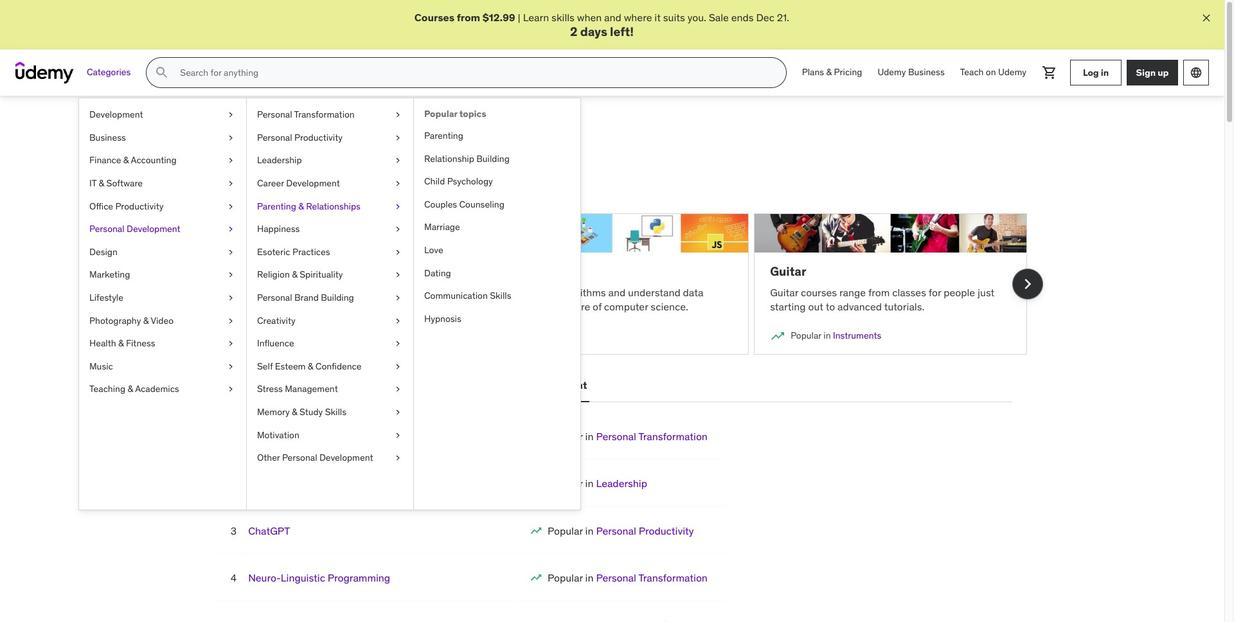 Task type: vqa. For each thing, say whether or not it's contained in the screenshot.
demand in the Access a collection of top-rated courses curated for in-demand roles with a Personal Plan subscription.
no



Task type: describe. For each thing, give the bounding box(es) containing it.
design for design link
[[89, 246, 118, 258]]

xsmall image for self esteem & confidence
[[393, 361, 403, 373]]

parenting & relationships element
[[413, 99, 581, 510]]

xsmall image for esoteric practices
[[393, 246, 403, 259]]

accounting
[[131, 155, 177, 166]]

in down popular in leadership
[[586, 525, 594, 537]]

use statistical probability to teach computers how to learn from data.
[[213, 286, 454, 313]]

machine learning
[[213, 264, 316, 279]]

out
[[809, 300, 824, 313]]

0 horizontal spatial building
[[321, 292, 354, 303]]

popular in image for popular in personal transformation
[[530, 572, 543, 585]]

xsmall image for marketing
[[226, 269, 236, 282]]

popular in leadership
[[548, 477, 648, 490]]

fitness
[[126, 338, 155, 349]]

3
[[231, 525, 237, 537]]

xsmall image for parenting & relationships
[[393, 200, 403, 213]]

parenting link
[[414, 125, 581, 148]]

popular in image for popular in personal productivity
[[530, 525, 543, 537]]

categories button
[[79, 57, 138, 88]]

& for academics
[[128, 383, 133, 395]]

relationship building link
[[414, 148, 581, 171]]

other personal development
[[257, 452, 373, 464]]

close image
[[1201, 12, 1213, 24]]

study
[[300, 406, 323, 418]]

core
[[570, 300, 590, 313]]

1 popular in personal transformation from the top
[[548, 430, 708, 443]]

business link
[[79, 127, 246, 149]]

the
[[553, 300, 568, 313]]

management
[[285, 383, 338, 395]]

marketing link
[[79, 264, 246, 287]]

teaching & academics link
[[79, 378, 246, 401]]

carousel element
[[197, 198, 1043, 370]]

& for study
[[292, 406, 298, 418]]

parenting for parenting & relationships
[[257, 200, 296, 212]]

self esteem & confidence link
[[247, 355, 413, 378]]

photography
[[89, 315, 141, 326]]

shopping cart with 0 items image
[[1042, 65, 1058, 81]]

parenting & relationships link
[[247, 195, 413, 218]]

finance & accounting link
[[79, 149, 246, 172]]

udemy business
[[878, 66, 945, 78]]

creativity
[[257, 315, 296, 326]]

on
[[986, 66, 996, 78]]

Search for anything text field
[[178, 62, 771, 84]]

and inside courses from $12.99 | learn skills when and where it suits you. sale ends dec 21. 2 days left!
[[605, 11, 622, 24]]

courses
[[415, 11, 455, 24]]

and inside learn to build algorithms and understand data structures at the core of computer science.
[[609, 286, 626, 299]]

learn inside courses from $12.99 | learn skills when and where it suits you. sale ends dec 21. 2 days left!
[[523, 11, 549, 24]]

chatgpt
[[248, 525, 290, 537]]

xsmall image for photography & video
[[226, 315, 236, 327]]

software
[[106, 177, 143, 189]]

skills inside parenting & relationships "element"
[[490, 290, 512, 302]]

instruments link
[[833, 330, 882, 342]]

science.
[[651, 300, 689, 313]]

memory
[[257, 406, 290, 418]]

where
[[624, 11, 652, 24]]

in left data
[[267, 330, 274, 342]]

transformation for bottom personal transformation "link"
[[639, 572, 708, 585]]

1 vertical spatial skills
[[463, 164, 486, 177]]

transformation inside "link"
[[294, 109, 355, 120]]

other personal development link
[[247, 447, 413, 470]]

& inside carousel element
[[297, 330, 303, 342]]

4
[[231, 572, 237, 585]]

popular topics
[[424, 108, 487, 120]]

2 udemy from the left
[[999, 66, 1027, 78]]

xsmall image for personal brand building
[[393, 292, 403, 305]]

to right how
[[444, 286, 454, 299]]

topics inside parenting & relationships "element"
[[460, 108, 487, 120]]

marriage
[[424, 221, 460, 233]]

stress management
[[257, 383, 338, 395]]

& right esteem
[[308, 361, 313, 372]]

sign
[[1137, 67, 1156, 78]]

guitar courses range from classes for people just starting out to advanced tutorials.
[[770, 286, 995, 313]]

data & analytics link
[[276, 330, 341, 342]]

from inside courses from $12.99 | learn skills when and where it suits you. sale ends dec 21. 2 days left!
[[457, 11, 480, 24]]

range
[[840, 286, 866, 299]]

1 vertical spatial skills
[[325, 406, 347, 418]]

when
[[577, 11, 602, 24]]

up
[[1158, 67, 1169, 78]]

1 horizontal spatial leadership link
[[596, 477, 648, 490]]

learn for learn something completely new or improve your existing skills
[[197, 164, 223, 177]]

xsmall image for motivation
[[393, 429, 403, 442]]

popular in instruments
[[791, 330, 882, 342]]

productivity for office productivity
[[115, 200, 164, 212]]

stress management link
[[247, 378, 413, 401]]

academics
[[135, 383, 179, 395]]

xsmall image for personal productivity
[[393, 132, 403, 144]]

photography & video link
[[79, 310, 246, 333]]

udemy business link
[[870, 57, 953, 88]]

popular inside parenting & relationships "element"
[[424, 108, 458, 120]]

life coach training
[[248, 430, 336, 443]]

of
[[593, 300, 602, 313]]

dec
[[757, 11, 775, 24]]

personal development for personal development link
[[89, 223, 180, 235]]

memory & study skills
[[257, 406, 347, 418]]

plans
[[802, 66, 825, 78]]

1 cell from the top
[[548, 430, 708, 443]]

health & fitness link
[[79, 333, 246, 355]]

teaching & academics
[[89, 383, 179, 395]]

xsmall image for lifestyle
[[226, 292, 236, 305]]

something
[[226, 164, 275, 177]]

2 cell from the top
[[548, 477, 648, 490]]

log in link
[[1071, 60, 1122, 86]]

personal transformation
[[257, 109, 355, 120]]

use
[[213, 286, 231, 299]]

xsmall image for stress management
[[393, 383, 403, 396]]

bestselling
[[215, 379, 270, 392]]

1 horizontal spatial personal productivity link
[[596, 525, 694, 537]]

0 vertical spatial leadership
[[257, 155, 302, 166]]

& for software
[[99, 177, 104, 189]]

it & software
[[89, 177, 143, 189]]

life coach training link
[[248, 430, 336, 443]]

xsmall image for other personal development
[[393, 452, 403, 465]]

learn to build algorithms and understand data structures at the core of computer science.
[[492, 286, 704, 313]]

xsmall image for office productivity
[[226, 200, 236, 213]]

classes
[[893, 286, 927, 299]]

personal development button
[[474, 370, 590, 401]]

& for accounting
[[123, 155, 129, 166]]

new
[[330, 164, 349, 177]]

1 vertical spatial leadership
[[596, 477, 648, 490]]

happiness
[[257, 223, 300, 235]]

xsmall image for music
[[226, 361, 236, 373]]

guitar for guitar courses range from classes for people just starting out to advanced tutorials.
[[770, 286, 799, 299]]

understand
[[628, 286, 681, 299]]

data.
[[263, 300, 286, 313]]

in right log
[[1101, 67, 1109, 78]]

neuro-
[[248, 572, 281, 585]]

& for spirituality
[[292, 269, 298, 281]]

21.
[[777, 11, 790, 24]]

sale
[[709, 11, 729, 24]]

in up popular in leadership
[[586, 430, 594, 443]]

2 popular in personal transformation from the top
[[548, 572, 708, 585]]

development button
[[283, 370, 354, 401]]

happiness link
[[247, 218, 413, 241]]

career development
[[257, 177, 340, 189]]

self
[[257, 361, 273, 372]]

& for video
[[143, 315, 149, 326]]



Task type: locate. For each thing, give the bounding box(es) containing it.
learn up structures
[[492, 286, 518, 299]]

career
[[257, 177, 284, 189]]

xsmall image inside "influence" link
[[393, 338, 403, 350]]

memory & study skills link
[[247, 401, 413, 424]]

2 vertical spatial personal transformation link
[[596, 572, 708, 585]]

0 vertical spatial guitar
[[770, 264, 807, 279]]

xsmall image for design
[[226, 246, 236, 259]]

ends
[[732, 11, 754, 24]]

udemy right the pricing
[[878, 66, 906, 78]]

parenting
[[424, 130, 464, 141], [257, 200, 296, 212]]

xsmall image inside it & software link
[[226, 177, 236, 190]]

1 popular in image from the left
[[213, 329, 229, 344]]

0 vertical spatial transformation
[[294, 109, 355, 120]]

1 vertical spatial learn
[[197, 164, 223, 177]]

popular in personal transformation
[[548, 430, 708, 443], [548, 572, 708, 585]]

1 horizontal spatial from
[[457, 11, 480, 24]]

& right health
[[118, 338, 124, 349]]

topics up improve at the left top
[[365, 127, 411, 147]]

xsmall image inside office productivity link
[[226, 200, 236, 213]]

creativity link
[[247, 310, 413, 333]]

next image
[[1018, 274, 1038, 295]]

xsmall image inside other personal development link
[[393, 452, 403, 465]]

xsmall image for finance & accounting
[[226, 155, 236, 167]]

xsmall image inside self esteem & confidence link
[[393, 361, 403, 373]]

instruments
[[833, 330, 882, 342]]

design inside "design" button
[[367, 379, 401, 392]]

4 cell from the top
[[548, 572, 708, 585]]

0 horizontal spatial skills
[[325, 406, 347, 418]]

trending
[[294, 127, 362, 147]]

popular in image
[[213, 329, 229, 344], [770, 329, 786, 344]]

esoteric
[[257, 246, 290, 258]]

submit search image
[[155, 65, 170, 81]]

xsmall image for career development
[[393, 177, 403, 190]]

2
[[570, 24, 578, 39]]

0 horizontal spatial leadership link
[[247, 149, 413, 172]]

cell
[[548, 430, 708, 443], [548, 477, 648, 490], [548, 525, 694, 537], [548, 572, 708, 585], [548, 619, 708, 622]]

leadership link down trending
[[247, 149, 413, 172]]

0 vertical spatial skills
[[490, 290, 512, 302]]

0 horizontal spatial skills
[[463, 164, 486, 177]]

your
[[402, 164, 422, 177]]

in down popular in personal productivity
[[586, 572, 594, 585]]

xsmall image for personal development
[[226, 223, 236, 236]]

1 horizontal spatial design
[[367, 379, 401, 392]]

xsmall image for health & fitness
[[226, 338, 236, 350]]

in up popular in personal productivity
[[586, 477, 594, 490]]

learning
[[265, 264, 316, 279]]

topics
[[460, 108, 487, 120], [365, 127, 411, 147]]

coach
[[268, 430, 297, 443]]

from inside use statistical probability to teach computers how to learn from data.
[[239, 300, 260, 313]]

parenting up the happiness
[[257, 200, 296, 212]]

2 horizontal spatial learn
[[523, 11, 549, 24]]

parenting for parenting
[[424, 130, 464, 141]]

from inside guitar courses range from classes for people just starting out to advanced tutorials.
[[869, 286, 890, 299]]

relationships
[[306, 200, 361, 212]]

popular in image for machine learning
[[213, 329, 229, 344]]

1 horizontal spatial personal development
[[477, 379, 587, 392]]

leadership up career
[[257, 155, 302, 166]]

5 cell from the top
[[548, 619, 708, 622]]

marketing
[[89, 269, 130, 281]]

popular
[[424, 108, 458, 120], [197, 127, 259, 147], [234, 330, 264, 342], [791, 330, 822, 342], [548, 430, 583, 443], [548, 477, 583, 490], [548, 525, 583, 537], [548, 572, 583, 585]]

0 horizontal spatial productivity
[[115, 200, 164, 212]]

design
[[89, 246, 118, 258], [367, 379, 401, 392]]

and
[[605, 11, 622, 24], [262, 127, 291, 147], [609, 286, 626, 299]]

1 vertical spatial building
[[321, 292, 354, 303]]

relationship building
[[424, 153, 510, 164]]

design for "design" button
[[367, 379, 401, 392]]

0 vertical spatial topics
[[460, 108, 487, 120]]

2 horizontal spatial from
[[869, 286, 890, 299]]

xsmall image inside health & fitness link
[[226, 338, 236, 350]]

structures
[[492, 300, 539, 313]]

0 vertical spatial personal productivity link
[[247, 127, 413, 149]]

from up the "advanced"
[[869, 286, 890, 299]]

video
[[151, 315, 174, 326]]

1 vertical spatial popular in image
[[530, 572, 543, 585]]

1 vertical spatial guitar
[[770, 286, 799, 299]]

esoteric practices link
[[247, 241, 413, 264]]

$12.99
[[483, 11, 515, 24]]

popular in personal transformation up popular in leadership
[[548, 430, 708, 443]]

skills inside courses from $12.99 | learn skills when and where it suits you. sale ends dec 21. 2 days left!
[[552, 11, 575, 24]]

xsmall image for business
[[226, 132, 236, 144]]

1 horizontal spatial building
[[477, 153, 510, 164]]

udemy image
[[15, 62, 74, 84]]

xsmall image for development
[[226, 109, 236, 121]]

2 vertical spatial from
[[239, 300, 260, 313]]

xsmall image
[[226, 109, 236, 121], [226, 155, 236, 167], [393, 155, 403, 167], [226, 177, 236, 190], [393, 177, 403, 190], [393, 200, 403, 213], [393, 223, 403, 236], [393, 269, 403, 282], [393, 292, 403, 305], [226, 315, 236, 327], [226, 338, 236, 350], [393, 338, 403, 350], [393, 361, 403, 373], [226, 383, 236, 396], [393, 383, 403, 396], [393, 452, 403, 465]]

personal brand building
[[257, 292, 354, 303]]

1 vertical spatial from
[[869, 286, 890, 299]]

popular and trending topics
[[197, 127, 411, 147]]

guitar inside guitar courses range from classes for people just starting out to advanced tutorials.
[[770, 286, 799, 299]]

improve
[[363, 164, 400, 177]]

0 vertical spatial parenting
[[424, 130, 464, 141]]

xsmall image inside design link
[[226, 246, 236, 259]]

practices
[[293, 246, 330, 258]]

learn
[[213, 300, 236, 313]]

building down "religion & spirituality" link
[[321, 292, 354, 303]]

business inside "udemy business" link
[[909, 66, 945, 78]]

1 vertical spatial personal productivity link
[[596, 525, 694, 537]]

learn inside learn to build algorithms and understand data structures at the core of computer science.
[[492, 286, 518, 299]]

sign up link
[[1127, 60, 1179, 86]]

& right data
[[297, 330, 303, 342]]

development link
[[79, 104, 246, 127]]

plans & pricing
[[802, 66, 863, 78]]

popular in image down the starting
[[770, 329, 786, 344]]

xsmall image inside personal development link
[[226, 223, 236, 236]]

1 udemy from the left
[[878, 66, 906, 78]]

3 cell from the top
[[548, 525, 694, 537]]

xsmall image inside stress management 'link'
[[393, 383, 403, 396]]

child psychology link
[[414, 171, 581, 193]]

0 vertical spatial learn
[[523, 11, 549, 24]]

business inside the business link
[[89, 132, 126, 143]]

left!
[[610, 24, 634, 39]]

guitar
[[770, 264, 807, 279], [770, 286, 799, 299]]

xsmall image for happiness
[[393, 223, 403, 236]]

from down statistical
[[239, 300, 260, 313]]

algorithms
[[557, 286, 606, 299]]

psychology
[[447, 176, 493, 187]]

business
[[909, 66, 945, 78], [89, 132, 126, 143]]

xsmall image for teaching & academics
[[226, 383, 236, 396]]

1 horizontal spatial business
[[909, 66, 945, 78]]

skills
[[552, 11, 575, 24], [463, 164, 486, 177]]

spirituality
[[300, 269, 343, 281]]

skills down stress management 'link'
[[325, 406, 347, 418]]

&
[[827, 66, 832, 78], [123, 155, 129, 166], [99, 177, 104, 189], [299, 200, 304, 212], [292, 269, 298, 281], [143, 315, 149, 326], [297, 330, 303, 342], [118, 338, 124, 349], [308, 361, 313, 372], [128, 383, 133, 395], [292, 406, 298, 418]]

xsmall image for religion & spirituality
[[393, 269, 403, 282]]

xsmall image for leadership
[[393, 155, 403, 167]]

teaching
[[89, 383, 125, 395]]

xsmall image inside teaching & academics link
[[226, 383, 236, 396]]

0 vertical spatial and
[[605, 11, 622, 24]]

1 horizontal spatial parenting
[[424, 130, 464, 141]]

to inside learn to build algorithms and understand data structures at the core of computer science.
[[520, 286, 530, 299]]

udemy right on
[[999, 66, 1027, 78]]

& right the finance
[[123, 155, 129, 166]]

xsmall image inside photography & video link
[[226, 315, 236, 327]]

learn left something
[[197, 164, 223, 177]]

popular in personal transformation down popular in personal productivity
[[548, 572, 708, 585]]

0 horizontal spatial personal productivity link
[[247, 127, 413, 149]]

analytics
[[305, 330, 341, 342]]

& left "video"
[[143, 315, 149, 326]]

personal inside button
[[477, 379, 519, 392]]

& up probability
[[292, 269, 298, 281]]

personal development inside button
[[477, 379, 587, 392]]

0 horizontal spatial parenting
[[257, 200, 296, 212]]

machine
[[213, 264, 263, 279]]

& for fitness
[[118, 338, 124, 349]]

plans & pricing link
[[795, 57, 870, 88]]

business left teach
[[909, 66, 945, 78]]

and down personal transformation
[[262, 127, 291, 147]]

business up the finance
[[89, 132, 126, 143]]

2 vertical spatial and
[[609, 286, 626, 299]]

2 vertical spatial productivity
[[639, 525, 694, 537]]

1 horizontal spatial learn
[[492, 286, 518, 299]]

1 vertical spatial and
[[262, 127, 291, 147]]

0 vertical spatial skills
[[552, 11, 575, 24]]

xsmall image inside motivation "link"
[[393, 429, 403, 442]]

courses from $12.99 | learn skills when and where it suits you. sale ends dec 21. 2 days left!
[[415, 11, 790, 39]]

it & software link
[[79, 172, 246, 195]]

religion
[[257, 269, 290, 281]]

categories
[[87, 66, 131, 78]]

pricing
[[834, 66, 863, 78]]

leadership link up popular in personal productivity
[[596, 477, 648, 490]]

xsmall image inside "religion & spirituality" link
[[393, 269, 403, 282]]

2 vertical spatial transformation
[[639, 572, 708, 585]]

0 vertical spatial from
[[457, 11, 480, 24]]

xsmall image inside personal brand building link
[[393, 292, 403, 305]]

leadership
[[257, 155, 302, 166], [596, 477, 648, 490]]

leadership up popular in personal productivity
[[596, 477, 648, 490]]

xsmall image inside happiness link
[[393, 223, 403, 236]]

0 vertical spatial leadership link
[[247, 149, 413, 172]]

xsmall image inside development link
[[226, 109, 236, 121]]

personal development for personal development button
[[477, 379, 587, 392]]

xsmall image inside career development link
[[393, 177, 403, 190]]

& for relationships
[[299, 200, 304, 212]]

linguistic
[[281, 572, 325, 585]]

just
[[978, 286, 995, 299]]

0 horizontal spatial from
[[239, 300, 260, 313]]

1 vertical spatial personal transformation link
[[596, 430, 708, 443]]

design inside design link
[[89, 246, 118, 258]]

to up structures
[[520, 286, 530, 299]]

& down career development
[[299, 200, 304, 212]]

religion & spirituality link
[[247, 264, 413, 287]]

log
[[1083, 67, 1099, 78]]

0 vertical spatial business
[[909, 66, 945, 78]]

0 vertical spatial design
[[89, 246, 118, 258]]

learn for learn to build algorithms and understand data structures at the core of computer science.
[[492, 286, 518, 299]]

0 vertical spatial building
[[477, 153, 510, 164]]

learn right |
[[523, 11, 549, 24]]

popular in image for guitar
[[770, 329, 786, 344]]

to inside guitar courses range from classes for people just starting out to advanced tutorials.
[[826, 300, 835, 313]]

xsmall image inside esoteric practices link
[[393, 246, 403, 259]]

career development link
[[247, 172, 413, 195]]

1 vertical spatial productivity
[[115, 200, 164, 212]]

& right teaching at the left bottom of the page
[[128, 383, 133, 395]]

esteem
[[275, 361, 306, 372]]

1 vertical spatial topics
[[365, 127, 411, 147]]

0 vertical spatial personal transformation link
[[247, 104, 413, 127]]

1 horizontal spatial popular in image
[[770, 329, 786, 344]]

0 horizontal spatial business
[[89, 132, 126, 143]]

people
[[944, 286, 976, 299]]

2 popular in image from the left
[[770, 329, 786, 344]]

xsmall image inside lifestyle link
[[226, 292, 236, 305]]

xsmall image inside the "creativity" link
[[393, 315, 403, 327]]

xsmall image for it & software
[[226, 177, 236, 190]]

1 horizontal spatial leadership
[[596, 477, 648, 490]]

how
[[423, 286, 442, 299]]

xsmall image for memory & study skills
[[393, 406, 403, 419]]

xsmall image inside memory & study skills link
[[393, 406, 403, 419]]

1 vertical spatial leadership link
[[596, 477, 648, 490]]

from left $12.99
[[457, 11, 480, 24]]

xsmall image for creativity
[[393, 315, 403, 327]]

& left study
[[292, 406, 298, 418]]

xsmall image inside the music link
[[226, 361, 236, 373]]

0 vertical spatial popular in image
[[530, 525, 543, 537]]

1 horizontal spatial productivity
[[295, 132, 343, 143]]

1 horizontal spatial skills
[[552, 11, 575, 24]]

1 vertical spatial parenting
[[257, 200, 296, 212]]

& right 'it'
[[99, 177, 104, 189]]

courses
[[801, 286, 837, 299]]

1 vertical spatial design
[[367, 379, 401, 392]]

0 horizontal spatial topics
[[365, 127, 411, 147]]

love
[[424, 244, 443, 256]]

guitar for guitar
[[770, 264, 807, 279]]

0 horizontal spatial learn
[[197, 164, 223, 177]]

couples counseling
[[424, 199, 505, 210]]

xsmall image inside parenting & relationships link
[[393, 200, 403, 213]]

child
[[424, 176, 445, 187]]

parenting inside "element"
[[424, 130, 464, 141]]

2 horizontal spatial productivity
[[639, 525, 694, 537]]

advanced
[[838, 300, 882, 313]]

teach on udemy
[[961, 66, 1027, 78]]

xsmall image inside the business link
[[226, 132, 236, 144]]

1 vertical spatial transformation
[[639, 430, 708, 443]]

personal development link
[[79, 218, 246, 241]]

building down parenting link
[[477, 153, 510, 164]]

1 horizontal spatial skills
[[490, 290, 512, 302]]

to
[[331, 286, 341, 299], [444, 286, 454, 299], [520, 286, 530, 299], [826, 300, 835, 313]]

1 vertical spatial popular in personal transformation
[[548, 572, 708, 585]]

0 horizontal spatial udemy
[[878, 66, 906, 78]]

& right plans
[[827, 66, 832, 78]]

xsmall image for influence
[[393, 338, 403, 350]]

0 horizontal spatial design
[[89, 246, 118, 258]]

couples
[[424, 199, 457, 210]]

health & fitness
[[89, 338, 155, 349]]

to left teach
[[331, 286, 341, 299]]

2 popular in image from the top
[[530, 572, 543, 585]]

in
[[1101, 67, 1109, 78], [267, 330, 274, 342], [824, 330, 831, 342], [586, 430, 594, 443], [586, 477, 594, 490], [586, 525, 594, 537], [586, 572, 594, 585]]

religion & spirituality
[[257, 269, 343, 281]]

1 popular in image from the top
[[530, 525, 543, 537]]

xsmall image for personal transformation
[[393, 109, 403, 121]]

popular in data & analytics
[[234, 330, 341, 342]]

personal inside "link"
[[257, 109, 292, 120]]

design down self esteem & confidence link
[[367, 379, 401, 392]]

1 horizontal spatial udemy
[[999, 66, 1027, 78]]

skills down dating link at the top of page
[[490, 290, 512, 302]]

in left "instruments"
[[824, 330, 831, 342]]

1 horizontal spatial topics
[[460, 108, 487, 120]]

1 vertical spatial personal development
[[477, 379, 587, 392]]

0 horizontal spatial leadership
[[257, 155, 302, 166]]

existing
[[425, 164, 460, 177]]

topics up parenting link
[[460, 108, 487, 120]]

xsmall image
[[393, 109, 403, 121], [226, 132, 236, 144], [393, 132, 403, 144], [226, 200, 236, 213], [226, 223, 236, 236], [226, 246, 236, 259], [393, 246, 403, 259], [226, 269, 236, 282], [226, 292, 236, 305], [393, 315, 403, 327], [226, 361, 236, 373], [393, 406, 403, 419], [393, 429, 403, 442]]

1 guitar from the top
[[770, 264, 807, 279]]

1 vertical spatial business
[[89, 132, 126, 143]]

music
[[89, 361, 113, 372]]

design up marketing at the left of the page
[[89, 246, 118, 258]]

xsmall image inside marketing link
[[226, 269, 236, 282]]

marriage link
[[414, 216, 581, 239]]

0 vertical spatial popular in personal transformation
[[548, 430, 708, 443]]

popular in image down learn
[[213, 329, 229, 344]]

popular in image
[[530, 525, 543, 537], [530, 572, 543, 585]]

2 vertical spatial learn
[[492, 286, 518, 299]]

|
[[518, 11, 521, 24]]

office productivity link
[[79, 195, 246, 218]]

xsmall image inside finance & accounting link
[[226, 155, 236, 167]]

0 horizontal spatial popular in image
[[213, 329, 229, 344]]

productivity inside office productivity link
[[115, 200, 164, 212]]

life
[[248, 430, 266, 443]]

office
[[89, 200, 113, 212]]

2 guitar from the top
[[770, 286, 799, 299]]

and up left!
[[605, 11, 622, 24]]

transformation for middle personal transformation "link"
[[639, 430, 708, 443]]

to right the out
[[826, 300, 835, 313]]

& for pricing
[[827, 66, 832, 78]]

and up computer
[[609, 286, 626, 299]]

0 vertical spatial personal development
[[89, 223, 180, 235]]

influence
[[257, 338, 294, 349]]

parenting up relationship
[[424, 130, 464, 141]]

leadership link
[[247, 149, 413, 172], [596, 477, 648, 490]]

neuro-linguistic programming link
[[248, 572, 390, 585]]

0 vertical spatial productivity
[[295, 132, 343, 143]]

building inside parenting & relationships "element"
[[477, 153, 510, 164]]

productivity for personal productivity
[[295, 132, 343, 143]]

communication skills link
[[414, 285, 581, 308]]

days
[[580, 24, 608, 39]]

brand
[[295, 292, 319, 303]]

choose a language image
[[1190, 66, 1203, 79]]

0 horizontal spatial personal development
[[89, 223, 180, 235]]

completely
[[277, 164, 327, 177]]



